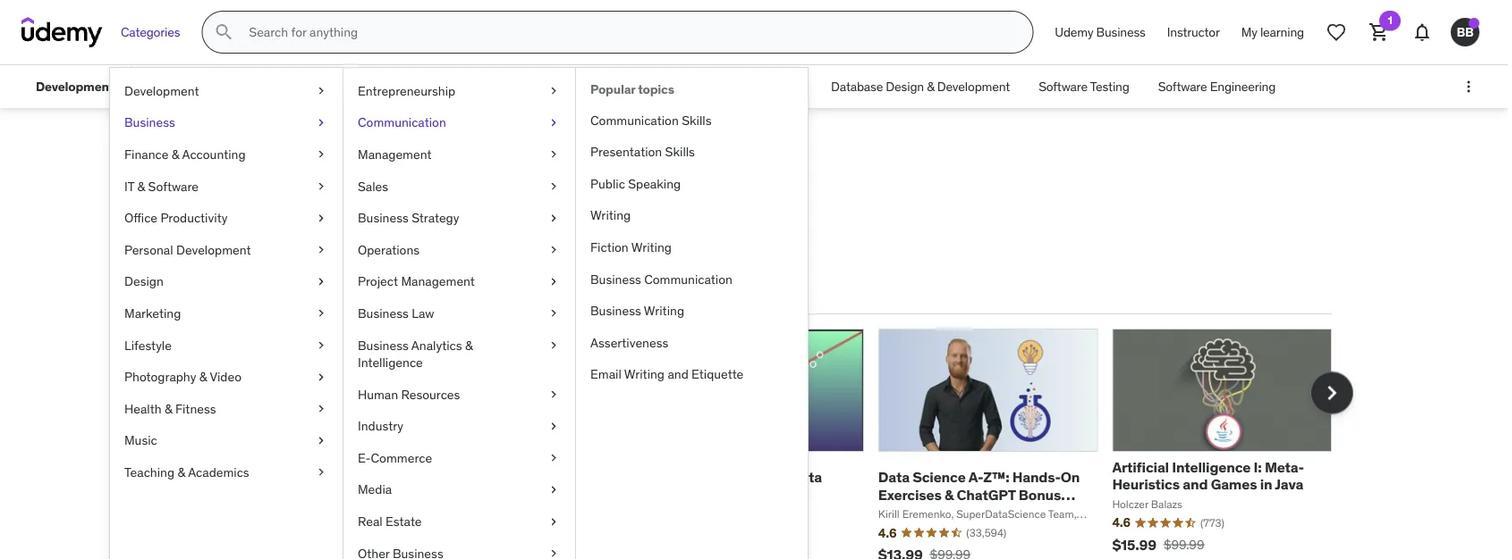 Task type: vqa. For each thing, say whether or not it's contained in the screenshot.
Business Analytics & Intelligence
yes



Task type: locate. For each thing, give the bounding box(es) containing it.
science left 'a-'
[[913, 469, 966, 487]]

1 link
[[1358, 11, 1401, 54]]

hands-
[[1012, 469, 1061, 487]]

exercises
[[878, 486, 942, 504]]

xsmall image for lifestyle
[[314, 337, 328, 355]]

management up law on the left of the page
[[401, 274, 475, 290]]

xsmall image for health & fitness
[[314, 401, 328, 418]]

business up the started
[[358, 210, 409, 226]]

& right finance
[[172, 146, 179, 163]]

business writing link
[[576, 296, 808, 327]]

xsmall image for office productivity
[[314, 210, 328, 227]]

xsmall image inside operations link
[[547, 241, 561, 259]]

& inside 'link'
[[172, 146, 179, 163]]

0 horizontal spatial and
[[668, 367, 689, 383]]

data down business link at top left
[[176, 150, 244, 187]]

xsmall image inside sales link
[[547, 178, 561, 195]]

0 vertical spatial skills
[[682, 112, 712, 128]]

data inside 'link'
[[287, 78, 313, 95]]

1 horizontal spatial and
[[1183, 476, 1208, 494]]

xsmall image for finance & accounting
[[314, 146, 328, 164]]

bb
[[1457, 24, 1474, 40]]

1 horizontal spatial regression
[[724, 486, 799, 504]]

xsmall image for media
[[547, 482, 561, 499]]

teaching & academics link
[[110, 457, 343, 489]]

xsmall image for music
[[314, 433, 328, 450]]

xsmall image for business law
[[547, 305, 561, 323]]

business down trending
[[358, 306, 409, 322]]

& left video
[[199, 369, 207, 385]]

xsmall image inside media link
[[547, 482, 561, 499]]

software down instructor link
[[1158, 78, 1207, 95]]

0 horizontal spatial design
[[124, 274, 164, 290]]

business
[[1096, 24, 1146, 40], [124, 115, 175, 131], [358, 210, 409, 226], [590, 271, 641, 287], [590, 303, 641, 319], [358, 306, 409, 322], [358, 337, 409, 354]]

xsmall image for teaching & academics
[[314, 464, 328, 482]]

analytics inside business analytics & intelligence
[[411, 337, 462, 354]]

programming languages link
[[514, 65, 680, 108]]

0 horizontal spatial regression
[[644, 469, 719, 487]]

0 vertical spatial analytics
[[411, 337, 462, 354]]

xsmall image inside design link
[[314, 273, 328, 291]]

1 vertical spatial courses
[[176, 229, 258, 256]]

communication
[[590, 112, 679, 128], [358, 115, 446, 131], [644, 271, 733, 287]]

xsmall image for project management
[[547, 273, 561, 291]]

xsmall image for entrepreneurship
[[547, 82, 561, 100]]

data inside data science a-z™: hands-on exercises & chatgpt bonus [2023]
[[878, 469, 910, 487]]

email
[[590, 367, 621, 383]]

1 horizontal spatial analytics
[[644, 486, 706, 504]]

[2023]
[[878, 503, 922, 522]]

a-
[[968, 469, 983, 487]]

& inside "link"
[[178, 465, 185, 481]]

office productivity
[[124, 210, 228, 226]]

xsmall image for human resources
[[547, 386, 561, 404]]

0 vertical spatial intelligence
[[358, 355, 423, 371]]

xsmall image for communication
[[547, 114, 561, 132]]

bb link
[[1444, 11, 1487, 54]]

1 horizontal spatial intelligence
[[1172, 459, 1251, 477]]

xsmall image inside communication link
[[547, 114, 561, 132]]

finance
[[124, 146, 169, 163]]

0 vertical spatial courses
[[360, 150, 474, 187]]

database
[[831, 78, 883, 95]]

carousel element
[[176, 329, 1353, 560]]

regression
[[644, 469, 719, 487], [724, 486, 799, 504]]

0 horizontal spatial courses
[[176, 229, 258, 256]]

industry
[[358, 419, 403, 435]]

and left games
[[1183, 476, 1208, 494]]

courses to get you started
[[176, 229, 441, 256]]

engineering
[[1210, 78, 1276, 95]]

personal development link
[[110, 234, 343, 266]]

operations
[[358, 242, 420, 258]]

science
[[316, 78, 359, 95], [249, 150, 355, 187], [913, 469, 966, 487]]

assertiveness link
[[576, 327, 808, 359]]

software for software engineering
[[1158, 78, 1207, 95]]

xsmall image for it & software
[[314, 178, 328, 195]]

xsmall image inside the lifestyle link
[[314, 337, 328, 355]]

finance & accounting
[[124, 146, 246, 163]]

&
[[927, 78, 934, 95], [172, 146, 179, 163], [137, 178, 145, 194], [465, 337, 473, 354], [199, 369, 207, 385], [165, 401, 172, 417], [178, 465, 185, 481], [945, 486, 954, 504]]

my
[[1241, 24, 1257, 40]]

you
[[327, 229, 363, 256]]

media link
[[343, 475, 575, 507]]

xsmall image inside real estate link
[[547, 514, 561, 531]]

1 horizontal spatial software
[[1039, 78, 1088, 95]]

intelligence up the human
[[358, 355, 423, 371]]

data right /
[[791, 469, 822, 487]]

xsmall image inside development link
[[314, 82, 328, 100]]

real estate
[[358, 514, 422, 530]]

courses
[[360, 150, 474, 187], [176, 229, 258, 256]]

xsmall image inside project management link
[[547, 273, 561, 291]]

email writing and etiquette link
[[576, 359, 808, 391]]

2 vertical spatial science
[[913, 469, 966, 487]]

data up [2023]
[[878, 469, 910, 487]]

data up business link at top left
[[287, 78, 313, 95]]

writing down the "business communication"
[[644, 303, 684, 319]]

assertiveness
[[590, 335, 668, 351]]

email writing and etiquette
[[590, 367, 744, 383]]

project management
[[358, 274, 475, 290]]

data science link
[[273, 65, 374, 108]]

data inside the "regression analysis / data analytics in regression"
[[791, 469, 822, 487]]

xsmall image inside e-commerce link
[[547, 450, 561, 468]]

lifestyle link
[[110, 330, 343, 362]]

communication element
[[575, 68, 808, 560]]

writing
[[590, 208, 631, 224], [631, 239, 672, 256], [644, 303, 684, 319], [624, 367, 665, 383]]

xsmall image inside office productivity link
[[314, 210, 328, 227]]

analytics inside the "regression analysis / data analytics in regression"
[[644, 486, 706, 504]]

xsmall image inside the industry link
[[547, 418, 561, 436]]

xsmall image inside human resources 'link'
[[547, 386, 561, 404]]

data science a-z™: hands-on exercises & chatgpt bonus [2023] link
[[878, 469, 1080, 522]]

0 vertical spatial management
[[358, 146, 432, 163]]

it & software
[[124, 178, 199, 194]]

photography & video link
[[110, 362, 343, 394]]

science inside data science a-z™: hands-on exercises & chatgpt bonus [2023]
[[913, 469, 966, 487]]

business inside business analytics & intelligence
[[358, 337, 409, 354]]

video
[[210, 369, 242, 385]]

xsmall image
[[547, 82, 561, 100], [547, 114, 561, 132], [314, 146, 328, 164], [314, 210, 328, 227], [547, 241, 561, 259], [314, 273, 328, 291], [547, 273, 561, 291], [547, 305, 561, 323], [547, 418, 561, 436], [314, 433, 328, 450], [314, 464, 328, 482], [547, 514, 561, 531], [547, 546, 561, 560]]

finance & accounting link
[[110, 139, 343, 171]]

1 vertical spatial analytics
[[644, 486, 706, 504]]

xsmall image inside 'business analytics & intelligence' link
[[547, 337, 561, 355]]

management up sales
[[358, 146, 432, 163]]

analytics down law on the left of the page
[[411, 337, 462, 354]]

0 vertical spatial and
[[668, 367, 689, 383]]

notifications image
[[1412, 21, 1433, 43]]

software up office productivity
[[148, 178, 199, 194]]

submit search image
[[213, 21, 235, 43]]

design right database
[[886, 78, 924, 95]]

communication for communication skills
[[590, 112, 679, 128]]

communication down entrepreneurship on the left of page
[[358, 115, 446, 131]]

and down assertiveness link
[[668, 367, 689, 383]]

entrepreneurship link
[[343, 75, 575, 107]]

xsmall image inside the photography & video link
[[314, 369, 328, 386]]

software left testing
[[1039, 78, 1088, 95]]

0 horizontal spatial analytics
[[411, 337, 462, 354]]

courses down productivity on the left
[[176, 229, 258, 256]]

business down fiction on the top left of the page
[[590, 271, 641, 287]]

z™:
[[983, 469, 1009, 487]]

1 horizontal spatial design
[[886, 78, 924, 95]]

business strategy
[[358, 210, 459, 226]]

xsmall image inside business strategy link
[[547, 210, 561, 227]]

0 horizontal spatial intelligence
[[358, 355, 423, 371]]

xsmall image inside business link
[[314, 114, 328, 132]]

writing for business
[[644, 303, 684, 319]]

intelligence left the i:
[[1172, 459, 1251, 477]]

business down business law
[[358, 337, 409, 354]]

xsmall image inside marketing "link"
[[314, 305, 328, 323]]

xsmall image for operations
[[547, 241, 561, 259]]

business for business writing
[[590, 303, 641, 319]]

marketing link
[[110, 298, 343, 330]]

& inside business analytics & intelligence
[[465, 337, 473, 354]]

0 vertical spatial design
[[886, 78, 924, 95]]

software engineering
[[1158, 78, 1276, 95]]

& right teaching on the bottom of the page
[[178, 465, 185, 481]]

1 vertical spatial intelligence
[[1172, 459, 1251, 477]]

software for software testing
[[1039, 78, 1088, 95]]

intelligence
[[358, 355, 423, 371], [1172, 459, 1251, 477]]

xsmall image inside music link
[[314, 433, 328, 450]]

xsmall image inside teaching & academics "link"
[[314, 464, 328, 482]]

xsmall image inside management 'link'
[[547, 146, 561, 164]]

programming languages
[[529, 78, 666, 95]]

xsmall image inside it & software link
[[314, 178, 328, 195]]

real
[[358, 514, 383, 530]]

artificial intelligence i: meta- heuristics and games in java
[[1112, 459, 1304, 494]]

xsmall image inside business law link
[[547, 305, 561, 323]]

design link
[[110, 266, 343, 298]]

java
[[1275, 476, 1303, 494]]

xsmall image for business strategy
[[547, 210, 561, 227]]

management inside management 'link'
[[358, 146, 432, 163]]

management inside project management link
[[401, 274, 475, 290]]

and inside communication element
[[668, 367, 689, 383]]

communication down popular topics
[[590, 112, 679, 128]]

writing up the "business communication"
[[631, 239, 672, 256]]

personal development
[[124, 242, 251, 258]]

& right database
[[927, 78, 934, 95]]

business for business law
[[358, 306, 409, 322]]

productivity
[[160, 210, 228, 226]]

udemy business link
[[1044, 11, 1156, 54]]

xsmall image inside "health & fitness" link
[[314, 401, 328, 418]]

xsmall image inside personal development link
[[314, 241, 328, 259]]

business law
[[358, 306, 434, 322]]

0 vertical spatial science
[[316, 78, 359, 95]]

business up assertiveness
[[590, 303, 641, 319]]

intelligence inside artificial intelligence i: meta- heuristics and games in java
[[1172, 459, 1251, 477]]

courses up business strategy
[[360, 150, 474, 187]]

skills down "communication skills" link
[[665, 144, 695, 160]]

writing down assertiveness
[[624, 367, 665, 383]]

xsmall image inside finance & accounting 'link'
[[314, 146, 328, 164]]

software engineering link
[[1144, 65, 1290, 108]]

skills up presentation skills 'link'
[[682, 112, 712, 128]]

xsmall image
[[314, 82, 328, 100], [314, 114, 328, 132], [547, 146, 561, 164], [314, 178, 328, 195], [547, 178, 561, 195], [547, 210, 561, 227], [314, 241, 328, 259], [314, 305, 328, 323], [314, 337, 328, 355], [547, 337, 561, 355], [314, 369, 328, 386], [547, 386, 561, 404], [314, 401, 328, 418], [547, 450, 561, 468], [547, 482, 561, 499]]

public
[[590, 176, 625, 192]]

shopping cart with 1 item image
[[1369, 21, 1390, 43]]

xsmall image inside entrepreneurship link
[[547, 82, 561, 100]]

science left the mobile
[[316, 78, 359, 95]]

skills inside 'link'
[[665, 144, 695, 160]]

development link down udemy image
[[21, 65, 128, 108]]

development inside 'link'
[[186, 78, 259, 95]]

1 vertical spatial management
[[401, 274, 475, 290]]

& left 'a-'
[[945, 486, 954, 504]]

1 horizontal spatial in
[[1260, 476, 1272, 494]]

analytics left analysis on the bottom
[[644, 486, 706, 504]]

1 vertical spatial design
[[124, 274, 164, 290]]

business for business communication
[[590, 271, 641, 287]]

business up finance
[[124, 115, 175, 131]]

and inside artificial intelligence i: meta- heuristics and games in java
[[1183, 476, 1208, 494]]

business right 'udemy'
[[1096, 24, 1146, 40]]

instructor link
[[1156, 11, 1231, 54]]

0 horizontal spatial in
[[709, 486, 721, 504]]

trending button
[[337, 270, 403, 313]]

business communication link
[[576, 264, 808, 296]]

2 horizontal spatial software
[[1158, 78, 1207, 95]]

& down business law link
[[465, 337, 473, 354]]

skills for presentation skills
[[665, 144, 695, 160]]

my learning
[[1241, 24, 1304, 40]]

science left sales
[[249, 150, 355, 187]]

next image
[[1318, 379, 1346, 408]]

human resources
[[358, 387, 460, 403]]

regression analysis / data analytics in regression
[[644, 469, 822, 504]]

1 vertical spatial and
[[1183, 476, 1208, 494]]

lifestyle
[[124, 337, 172, 354]]

fiction writing
[[590, 239, 672, 256]]

business law link
[[343, 298, 575, 330]]

in left analysis on the bottom
[[709, 486, 721, 504]]

more subcategory menu links image
[[1460, 78, 1478, 96]]

xsmall image for photography & video
[[314, 369, 328, 386]]

business for business analytics & intelligence
[[358, 337, 409, 354]]

categories button
[[110, 11, 191, 54]]

business link
[[110, 107, 343, 139]]

you have alerts image
[[1469, 18, 1480, 29]]

science inside 'link'
[[316, 78, 359, 95]]

mobile development link
[[374, 65, 514, 108]]

1 vertical spatial skills
[[665, 144, 695, 160]]

office productivity link
[[110, 202, 343, 234]]

get
[[289, 229, 322, 256]]

xsmall image for sales
[[547, 178, 561, 195]]

xsmall image for business analytics & intelligence
[[547, 337, 561, 355]]

xsmall image for design
[[314, 273, 328, 291]]

in left the java
[[1260, 476, 1272, 494]]

design down personal
[[124, 274, 164, 290]]

1 vertical spatial science
[[249, 150, 355, 187]]

popular
[[590, 81, 635, 98]]



Task type: describe. For each thing, give the bounding box(es) containing it.
academics
[[188, 465, 249, 481]]

presentation
[[590, 144, 662, 160]]

artificial intelligence i: meta- heuristics and games in java link
[[1112, 459, 1304, 494]]

data for data science courses
[[176, 150, 244, 187]]

mobile
[[388, 78, 424, 95]]

personal
[[124, 242, 173, 258]]

bonus
[[1019, 486, 1061, 504]]

xsmall image for business
[[314, 114, 328, 132]]

communication skills link
[[576, 104, 808, 136]]

law
[[412, 306, 434, 322]]

business writing
[[590, 303, 684, 319]]

media
[[358, 482, 392, 498]]

teaching & academics
[[124, 465, 249, 481]]

business for business strategy
[[358, 210, 409, 226]]

communication for communication
[[358, 115, 446, 131]]

business analytics & intelligence link
[[343, 330, 575, 379]]

popular topics
[[590, 81, 674, 98]]

software testing link
[[1024, 65, 1144, 108]]

sales
[[358, 178, 388, 194]]

analysis
[[722, 469, 777, 487]]

fiction
[[590, 239, 629, 256]]

development link down submit search icon
[[110, 75, 343, 107]]

human
[[358, 387, 398, 403]]

communication down fiction writing link
[[644, 271, 733, 287]]

0 horizontal spatial software
[[148, 178, 199, 194]]

e-commerce
[[358, 451, 432, 467]]

data for data science
[[287, 78, 313, 95]]

science for data science courses
[[249, 150, 355, 187]]

in inside artificial intelligence i: meta- heuristics and games in java
[[1260, 476, 1272, 494]]

on
[[1061, 469, 1080, 487]]

fiction writing link
[[576, 232, 808, 264]]

web development link
[[144, 65, 273, 108]]

writing link
[[576, 200, 808, 232]]

human resources link
[[343, 379, 575, 411]]

& right "health"
[[165, 401, 172, 417]]

communication link
[[343, 107, 575, 139]]

xsmall image for development
[[314, 82, 328, 100]]

writing up fiction on the top left of the page
[[590, 208, 631, 224]]

writing for email
[[624, 367, 665, 383]]

to
[[263, 229, 284, 256]]

artificial
[[1112, 459, 1169, 477]]

xsmall image for industry
[[547, 418, 561, 436]]

data science a-z™: hands-on exercises & chatgpt bonus [2023]
[[878, 469, 1080, 522]]

/
[[780, 469, 788, 487]]

xsmall image for real estate
[[547, 514, 561, 531]]

writing for fiction
[[631, 239, 672, 256]]

data science
[[287, 78, 359, 95]]

fitness
[[175, 401, 216, 417]]

languages
[[606, 78, 666, 95]]

real estate link
[[343, 507, 575, 538]]

udemy image
[[21, 17, 103, 47]]

sales link
[[343, 171, 575, 202]]

& right the 'it'
[[137, 178, 145, 194]]

management link
[[343, 139, 575, 171]]

xsmall image for e-commerce
[[547, 450, 561, 468]]

skills for communication skills
[[682, 112, 712, 128]]

data for data science a-z™: hands-on exercises & chatgpt bonus [2023]
[[878, 469, 910, 487]]

photography
[[124, 369, 196, 385]]

presentation skills
[[590, 144, 695, 160]]

resources
[[401, 387, 460, 403]]

udemy business
[[1055, 24, 1146, 40]]

1
[[1388, 13, 1392, 27]]

new
[[289, 282, 319, 300]]

e-
[[358, 451, 371, 467]]

speaking
[[628, 176, 681, 192]]

science for data science a-z™: hands-on exercises & chatgpt bonus [2023]
[[913, 469, 966, 487]]

business strategy link
[[343, 202, 575, 234]]

& inside data science a-z™: hands-on exercises & chatgpt bonus [2023]
[[945, 486, 954, 504]]

science for data science
[[316, 78, 359, 95]]

wishlist image
[[1326, 21, 1347, 43]]

in inside the "regression analysis / data analytics in regression"
[[709, 486, 721, 504]]

chatgpt
[[957, 486, 1016, 504]]

arrow pointing to subcategory menu links image
[[128, 65, 144, 108]]

meta-
[[1265, 459, 1304, 477]]

categories
[[121, 24, 180, 40]]

etiquette
[[692, 367, 744, 383]]

trending
[[340, 282, 399, 300]]

commerce
[[371, 451, 432, 467]]

regression analysis / data analytics in regression link
[[644, 469, 822, 504]]

Search for anything text field
[[245, 17, 1011, 47]]

entrepreneurship
[[358, 83, 455, 99]]

business communication
[[590, 271, 733, 287]]

accounting
[[182, 146, 246, 163]]

1 horizontal spatial courses
[[360, 150, 474, 187]]

it
[[124, 178, 134, 194]]

project management link
[[343, 266, 575, 298]]

intelligence inside business analytics & intelligence
[[358, 355, 423, 371]]

xsmall image for management
[[547, 146, 561, 164]]

public speaking link
[[576, 168, 808, 200]]

instructor
[[1167, 24, 1220, 40]]

music link
[[110, 425, 343, 457]]

estate
[[386, 514, 422, 530]]

started
[[368, 229, 441, 256]]

heuristics
[[1112, 476, 1180, 494]]

testing
[[1090, 78, 1129, 95]]

marketing
[[124, 306, 181, 322]]

xsmall image for personal development
[[314, 241, 328, 259]]

programming
[[529, 78, 603, 95]]

teaching
[[124, 465, 175, 481]]

database design & development
[[831, 78, 1010, 95]]

xsmall image for marketing
[[314, 305, 328, 323]]



